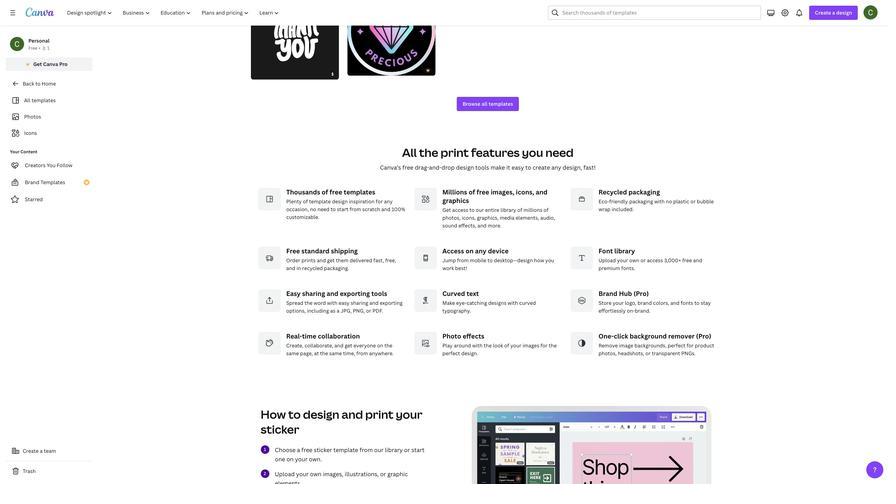 Task type: locate. For each thing, give the bounding box(es) containing it.
any right create
[[551, 164, 561, 171]]

all up the "drag-"
[[402, 145, 417, 160]]

from inside real-time collaboration create, collaborate, and get everyone on the same page, at the same time, from anywhere.
[[356, 350, 368, 357]]

or up graphic
[[404, 446, 410, 454]]

free inside free standard shipping order prints and get them delivered fast, free, and in recycled packaging.
[[286, 247, 300, 255]]

icons, up effects,
[[462, 214, 476, 221]]

images, inside upload your own images, illustrations, or graphic elements.
[[323, 470, 343, 478]]

0 horizontal spatial print
[[365, 407, 393, 422]]

1 vertical spatial our
[[374, 446, 384, 454]]

on right the 'one'
[[287, 455, 294, 463]]

0 vertical spatial exporting
[[340, 289, 370, 298]]

templates right all
[[489, 100, 513, 107]]

2 horizontal spatial templates
[[489, 100, 513, 107]]

1 horizontal spatial start
[[411, 446, 424, 454]]

1 vertical spatial get
[[345, 342, 352, 349]]

(pro) up the brand
[[634, 289, 649, 298]]

simple quote circle laptop sticker image
[[251, 0, 339, 79]]

library up media
[[501, 207, 516, 213]]

one
[[275, 455, 285, 463]]

collaboration
[[318, 332, 360, 340]]

for
[[376, 198, 383, 205], [541, 342, 548, 349], [687, 342, 694, 349]]

0 horizontal spatial same
[[286, 350, 299, 357]]

own up fonts.
[[629, 257, 639, 264]]

1 horizontal spatial same
[[329, 350, 342, 357]]

perfect inside one-click background remover (pro) remove image backgrounds, perfect for product photos, headshots, or transparent pngs.
[[668, 342, 685, 349]]

a inside button
[[40, 448, 43, 454]]

your inside upload your own images, illustrations, or graphic elements.
[[296, 470, 309, 478]]

2 horizontal spatial library
[[614, 247, 635, 255]]

your
[[617, 257, 628, 264], [613, 300, 624, 306], [510, 342, 521, 349], [396, 407, 422, 422], [295, 455, 307, 463], [296, 470, 309, 478]]

creators
[[25, 162, 46, 169]]

templates inside thousands of free templates plenty of template design inspiration for any occasion, no need to start from scratch and 100% customizable.
[[344, 188, 375, 196]]

any up 100%
[[384, 198, 393, 205]]

the right at
[[320, 350, 328, 357]]

all down the back
[[24, 97, 30, 104]]

to inside back to home link
[[35, 80, 40, 87]]

with up as
[[327, 300, 337, 306]]

pro
[[59, 61, 68, 67]]

design inside dropdown button
[[836, 9, 852, 16]]

0 horizontal spatial get
[[327, 257, 335, 264]]

the
[[419, 145, 438, 160], [304, 300, 312, 306], [384, 342, 392, 349], [484, 342, 492, 349], [549, 342, 557, 349], [320, 350, 328, 357]]

plastic
[[673, 198, 689, 205]]

1 vertical spatial easy
[[339, 300, 349, 306]]

1 horizontal spatial no
[[666, 198, 672, 205]]

0 vertical spatial get
[[327, 257, 335, 264]]

elements.
[[275, 479, 302, 484]]

access inside font library upload your own or access 3,000+ free and premium fonts.
[[647, 257, 663, 264]]

customizable.
[[286, 214, 319, 220]]

occasion,
[[286, 206, 309, 213]]

1 vertical spatial brand
[[599, 289, 617, 298]]

brand up starred
[[25, 179, 39, 186]]

to inside millions of free images, icons, and graphics get access to our entire library of millions of photos, icons, graphics, media elements, audio, sound effects, and more.
[[469, 207, 475, 213]]

template up upload your own images, illustrations, or graphic elements.
[[333, 446, 358, 454]]

0 vertical spatial print
[[441, 145, 469, 160]]

2 vertical spatial library
[[385, 446, 403, 454]]

thousands of free templates image
[[258, 188, 281, 210]]

1 horizontal spatial for
[[541, 342, 548, 349]]

the up and-
[[419, 145, 438, 160]]

library up graphic
[[385, 446, 403, 454]]

no left plastic
[[666, 198, 672, 205]]

print
[[441, 145, 469, 160], [365, 407, 393, 422]]

easy inside all the print features you need canva's free drag-and-drop design tools make it easy to create any design, fast!
[[512, 164, 524, 171]]

templates
[[32, 97, 56, 104], [489, 100, 513, 107], [344, 188, 375, 196]]

font
[[599, 247, 613, 255]]

from down 'everyone'
[[356, 350, 368, 357]]

from up illustrations,
[[360, 446, 373, 454]]

1
[[47, 45, 49, 51]]

you inside all the print features you need canva's free drag-and-drop design tools make it easy to create any design, fast!
[[522, 145, 543, 160]]

free up order
[[286, 247, 300, 255]]

of right look
[[504, 342, 509, 349]]

remove
[[599, 342, 618, 349]]

free up own.
[[301, 446, 312, 454]]

0 horizontal spatial template
[[309, 198, 331, 205]]

a for team
[[40, 448, 43, 454]]

100%
[[392, 206, 405, 213]]

and-
[[429, 164, 442, 171]]

a inside choose a free sticker template from our library or start one on your own.
[[297, 446, 300, 454]]

0 horizontal spatial images,
[[323, 470, 343, 478]]

pdf.
[[372, 307, 383, 314]]

0 vertical spatial tools
[[475, 164, 489, 171]]

more.
[[488, 222, 501, 229]]

any inside thousands of free templates plenty of template design inspiration for any occasion, no need to start from scratch and 100% customizable.
[[384, 198, 393, 205]]

or inside font library upload your own or access 3,000+ free and premium fonts.
[[641, 257, 646, 264]]

all for the
[[402, 145, 417, 160]]

all for templates
[[24, 97, 30, 104]]

1 horizontal spatial our
[[476, 207, 484, 213]]

on
[[466, 247, 474, 255], [377, 342, 383, 349], [287, 455, 294, 463]]

you right how
[[545, 257, 554, 264]]

with inside the 'photo effects play around with the look of your images for the perfect design.'
[[472, 342, 483, 349]]

sharing
[[302, 289, 325, 298], [351, 300, 368, 306]]

access left 3,000+
[[647, 257, 663, 264]]

1 vertical spatial exporting
[[380, 300, 403, 306]]

or down 'backgrounds,'
[[645, 350, 651, 357]]

get inside real-time collaboration create, collaborate, and get everyone on the same page, at the same time, from anywhere.
[[345, 342, 352, 349]]

create
[[533, 164, 550, 171]]

0 horizontal spatial templates
[[32, 97, 56, 104]]

1 vertical spatial no
[[310, 206, 316, 213]]

free
[[402, 164, 413, 171], [330, 188, 342, 196], [477, 188, 489, 196], [682, 257, 692, 264], [301, 446, 312, 454]]

the up anywhere.
[[384, 342, 392, 349]]

with down 'effects'
[[472, 342, 483, 349]]

icons link
[[10, 126, 88, 140]]

desktop—design
[[494, 257, 533, 264]]

for up pngs.
[[687, 342, 694, 349]]

0 vertical spatial create
[[815, 9, 831, 16]]

0 horizontal spatial (pro)
[[634, 289, 649, 298]]

own inside font library upload your own or access 3,000+ free and premium fonts.
[[629, 257, 639, 264]]

1 horizontal spatial all
[[402, 145, 417, 160]]

word
[[314, 300, 326, 306]]

(pro) inside one-click background remover (pro) remove image backgrounds, perfect for product photos, headshots, or transparent pngs.
[[696, 332, 711, 340]]

perfect down play
[[442, 350, 460, 357]]

same down create,
[[286, 350, 299, 357]]

canva's
[[380, 164, 401, 171]]

for right images
[[541, 342, 548, 349]]

free right thousands
[[330, 188, 342, 196]]

1 vertical spatial perfect
[[442, 350, 460, 357]]

eye-
[[456, 300, 467, 306]]

upload up elements.
[[275, 470, 295, 478]]

free inside thousands of free templates plenty of template design inspiration for any occasion, no need to start from scratch and 100% customizable.
[[330, 188, 342, 196]]

tools left make
[[475, 164, 489, 171]]

get up "packaging."
[[327, 257, 335, 264]]

1 vertical spatial (pro)
[[696, 332, 711, 340]]

templates up inspiration
[[344, 188, 375, 196]]

access
[[452, 207, 468, 213], [647, 257, 663, 264]]

and
[[536, 188, 548, 196], [381, 206, 390, 213], [477, 222, 487, 229], [317, 257, 326, 264], [693, 257, 702, 264], [286, 265, 295, 271], [327, 289, 338, 298], [369, 300, 379, 306], [670, 300, 679, 306], [334, 342, 343, 349], [342, 407, 363, 422]]

sticker inside choose a free sticker template from our library or start one on your own.
[[314, 446, 332, 454]]

template inside choose a free sticker template from our library or start one on your own.
[[333, 446, 358, 454]]

design
[[836, 9, 852, 16], [456, 164, 474, 171], [332, 198, 348, 205], [303, 407, 339, 422]]

your inside choose a free sticker template from our library or start one on your own.
[[295, 455, 307, 463]]

free inside choose a free sticker template from our library or start one on your own.
[[301, 446, 312, 454]]

1 vertical spatial print
[[365, 407, 393, 422]]

icons, up "millions"
[[516, 188, 534, 196]]

template down thousands
[[309, 198, 331, 205]]

free for our
[[301, 446, 312, 454]]

photos,
[[442, 214, 461, 221], [599, 350, 617, 357]]

for inside thousands of free templates plenty of template design inspiration for any occasion, no need to start from scratch and 100% customizable.
[[376, 198, 383, 205]]

one-click background remover (pro) remove image backgrounds, perfect for product photos, headshots, or transparent pngs.
[[599, 332, 714, 357]]

1 horizontal spatial (pro)
[[696, 332, 711, 340]]

brand for templates
[[25, 179, 39, 186]]

get left canva
[[33, 61, 42, 67]]

own down own.
[[310, 470, 321, 478]]

1 horizontal spatial sharing
[[351, 300, 368, 306]]

images, up entire
[[491, 188, 514, 196]]

brand inside brand hub (pro) store your logo, brand colors, and fonts to stay effortlessly on-brand.
[[599, 289, 617, 298]]

1 horizontal spatial free
[[286, 247, 300, 255]]

images,
[[491, 188, 514, 196], [323, 470, 343, 478]]

free for standard
[[286, 247, 300, 255]]

free inside millions of free images, icons, and graphics get access to our entire library of millions of photos, icons, graphics, media elements, audio, sound effects, and more.
[[477, 188, 489, 196]]

personal
[[28, 37, 49, 44]]

with left plastic
[[654, 198, 665, 205]]

upload your own images, illustrations, or graphic elements.
[[275, 470, 408, 484]]

or right plastic
[[690, 198, 696, 205]]

1 horizontal spatial library
[[501, 207, 516, 213]]

1 horizontal spatial photos,
[[599, 350, 617, 357]]

0 horizontal spatial create
[[23, 448, 39, 454]]

on inside real-time collaboration create, collaborate, and get everyone on the same page, at the same time, from anywhere.
[[377, 342, 383, 349]]

0 vertical spatial all
[[24, 97, 30, 104]]

brand
[[25, 179, 39, 186], [599, 289, 617, 298]]

1 horizontal spatial any
[[475, 247, 486, 255]]

plenty
[[286, 198, 302, 205]]

templates down back to home
[[32, 97, 56, 104]]

from inside access on any device jump from mobile to desktop—design how you work best!
[[457, 257, 469, 264]]

work
[[442, 265, 454, 271]]

1 horizontal spatial need
[[545, 145, 574, 160]]

real-time collaboration create, collaborate, and get everyone on the same page, at the same time, from anywhere.
[[286, 332, 394, 357]]

library inside choose a free sticker template from our library or start one on your own.
[[385, 446, 403, 454]]

1 vertical spatial any
[[384, 198, 393, 205]]

2 horizontal spatial for
[[687, 342, 694, 349]]

access on any device image
[[414, 247, 437, 269]]

options,
[[286, 307, 306, 314]]

for for one-click background remover (pro)
[[687, 342, 694, 349]]

0 vertical spatial need
[[545, 145, 574, 160]]

our up illustrations,
[[374, 446, 384, 454]]

1 vertical spatial all
[[402, 145, 417, 160]]

included.
[[612, 206, 634, 213]]

no up customizable.
[[310, 206, 316, 213]]

2 vertical spatial on
[[287, 455, 294, 463]]

backgrounds,
[[634, 342, 667, 349]]

1 horizontal spatial get
[[345, 342, 352, 349]]

on up anywhere.
[[377, 342, 383, 349]]

1 vertical spatial you
[[545, 257, 554, 264]]

own inside upload your own images, illustrations, or graphic elements.
[[310, 470, 321, 478]]

need up customizable.
[[317, 206, 329, 213]]

template inside thousands of free templates plenty of template design inspiration for any occasion, no need to start from scratch and 100% customizable.
[[309, 198, 331, 205]]

0 vertical spatial any
[[551, 164, 561, 171]]

font library upload your own or access 3,000+ free and premium fonts.
[[599, 247, 702, 271]]

same left time,
[[329, 350, 342, 357]]

0 horizontal spatial photos,
[[442, 214, 461, 221]]

sharing up word
[[302, 289, 325, 298]]

0 vertical spatial (pro)
[[634, 289, 649, 298]]

from down inspiration
[[350, 206, 361, 213]]

your inside the 'photo effects play around with the look of your images for the perfect design.'
[[510, 342, 521, 349]]

for up scratch
[[376, 198, 383, 205]]

0 horizontal spatial perfect
[[442, 350, 460, 357]]

from up "best!"
[[457, 257, 469, 264]]

start
[[337, 206, 348, 213], [411, 446, 424, 454]]

photos, up sound
[[442, 214, 461, 221]]

of down thousands
[[303, 198, 308, 205]]

1 horizontal spatial perfect
[[668, 342, 685, 349]]

collaborate,
[[305, 342, 333, 349]]

create for create a design
[[815, 9, 831, 16]]

0 horizontal spatial own
[[310, 470, 321, 478]]

0 vertical spatial upload
[[599, 257, 616, 264]]

library
[[501, 207, 516, 213], [614, 247, 635, 255], [385, 446, 403, 454]]

1 vertical spatial need
[[317, 206, 329, 213]]

free right 3,000+
[[682, 257, 692, 264]]

exporting up png,
[[340, 289, 370, 298]]

with left curved
[[508, 300, 518, 306]]

or left 3,000+
[[641, 257, 646, 264]]

get inside free standard shipping order prints and get them delivered fast, free, and in recycled packaging.
[[327, 257, 335, 264]]

0 vertical spatial photos,
[[442, 214, 461, 221]]

0 vertical spatial our
[[476, 207, 484, 213]]

any up mobile
[[475, 247, 486, 255]]

curved text make eye-catching designs with curved typography.
[[442, 289, 536, 314]]

0 vertical spatial images,
[[491, 188, 514, 196]]

0 horizontal spatial library
[[385, 446, 403, 454]]

(pro)
[[634, 289, 649, 298], [696, 332, 711, 340]]

1 vertical spatial icons,
[[462, 214, 476, 221]]

perfect down remover
[[668, 342, 685, 349]]

need up design,
[[545, 145, 574, 160]]

1 vertical spatial sticker
[[314, 446, 332, 454]]

get
[[327, 257, 335, 264], [345, 342, 352, 349]]

free left the "drag-"
[[402, 164, 413, 171]]

your content
[[10, 149, 37, 155]]

0 horizontal spatial start
[[337, 206, 348, 213]]

from
[[350, 206, 361, 213], [457, 257, 469, 264], [356, 350, 368, 357], [360, 446, 373, 454]]

design.
[[461, 350, 478, 357]]

or inside "easy sharing and exporting tools spread the word with easy sharing and exporting options, including as a jpg, png, or pdf."
[[366, 307, 371, 314]]

1 horizontal spatial exporting
[[380, 300, 403, 306]]

all inside all the print features you need canva's free drag-and-drop design tools make it easy to create any design, fast!
[[402, 145, 417, 160]]

fonts.
[[621, 265, 635, 271]]

0 horizontal spatial any
[[384, 198, 393, 205]]

including
[[307, 307, 329, 314]]

1 horizontal spatial template
[[333, 446, 358, 454]]

$
[[331, 71, 334, 77]]

print inside how to design and print your sticker
[[365, 407, 393, 422]]

0 horizontal spatial brand
[[25, 179, 39, 186]]

of right thousands
[[322, 188, 328, 196]]

1 vertical spatial photos,
[[599, 350, 617, 357]]

1 vertical spatial get
[[442, 207, 451, 213]]

our up graphics,
[[476, 207, 484, 213]]

and inside how to design and print your sticker
[[342, 407, 363, 422]]

0 vertical spatial template
[[309, 198, 331, 205]]

free standard shipping image
[[258, 247, 281, 269]]

modern retro printable laptop circle sticker on valentine's day image
[[347, 0, 435, 75]]

access down graphics at top
[[452, 207, 468, 213]]

brand for hub
[[599, 289, 617, 298]]

0 horizontal spatial sticker
[[261, 422, 299, 437]]

free inside all the print features you need canva's free drag-and-drop design tools make it easy to create any design, fast!
[[402, 164, 413, 171]]

any inside access on any device jump from mobile to desktop—design how you work best!
[[475, 247, 486, 255]]

None search field
[[548, 6, 761, 20]]

a for design
[[832, 9, 835, 16]]

0 vertical spatial sticker
[[261, 422, 299, 437]]

access on any device jump from mobile to desktop—design how you work best!
[[442, 247, 554, 271]]

to inside access on any device jump from mobile to desktop—design how you work best!
[[488, 257, 493, 264]]

how to design and print your sticker image
[[457, 406, 726, 484]]

packaging.
[[324, 265, 349, 271]]

top level navigation element
[[62, 6, 285, 20]]

how
[[534, 257, 544, 264]]

0 horizontal spatial all
[[24, 97, 30, 104]]

(pro) up product
[[696, 332, 711, 340]]

icons,
[[516, 188, 534, 196], [462, 214, 476, 221]]

0 vertical spatial no
[[666, 198, 672, 205]]

0 horizontal spatial get
[[33, 61, 42, 67]]

for inside one-click background remover (pro) remove image backgrounds, perfect for product photos, headshots, or transparent pngs.
[[687, 342, 694, 349]]

or left graphic
[[380, 470, 386, 478]]

from inside thousands of free templates plenty of template design inspiration for any occasion, no need to start from scratch and 100% customizable.
[[350, 206, 361, 213]]

jump
[[442, 257, 456, 264]]

and inside font library upload your own or access 3,000+ free and premium fonts.
[[693, 257, 702, 264]]

brand hub (pro) image
[[570, 289, 593, 312]]

0 vertical spatial on
[[466, 247, 474, 255]]

create inside dropdown button
[[815, 9, 831, 16]]

need inside all the print features you need canva's free drag-and-drop design tools make it easy to create any design, fast!
[[545, 145, 574, 160]]

0 vertical spatial library
[[501, 207, 516, 213]]

exporting up pdf.
[[380, 300, 403, 306]]

no
[[666, 198, 672, 205], [310, 206, 316, 213]]

0 horizontal spatial easy
[[339, 300, 349, 306]]

easy right it
[[512, 164, 524, 171]]

the inside "easy sharing and exporting tools spread the word with easy sharing and exporting options, including as a jpg, png, or pdf."
[[304, 300, 312, 306]]

all inside all templates link
[[24, 97, 30, 104]]

tools up pdf.
[[371, 289, 387, 298]]

1 vertical spatial start
[[411, 446, 424, 454]]

1 vertical spatial create
[[23, 448, 39, 454]]

1 same from the left
[[286, 350, 299, 357]]

any
[[551, 164, 561, 171], [384, 198, 393, 205], [475, 247, 486, 255]]

0 horizontal spatial our
[[374, 446, 384, 454]]

get inside button
[[33, 61, 42, 67]]

0 horizontal spatial access
[[452, 207, 468, 213]]

on inside choose a free sticker template from our library or start one on your own.
[[287, 455, 294, 463]]

a inside dropdown button
[[832, 9, 835, 16]]

upload inside upload your own images, illustrations, or graphic elements.
[[275, 470, 295, 478]]

1 horizontal spatial get
[[442, 207, 451, 213]]

photo effects play around with the look of your images for the perfect design.
[[442, 332, 557, 357]]

our inside choose a free sticker template from our library or start one on your own.
[[374, 446, 384, 454]]

sharing up png,
[[351, 300, 368, 306]]

0 vertical spatial easy
[[512, 164, 524, 171]]

of inside the 'photo effects play around with the look of your images for the perfect design.'
[[504, 342, 509, 349]]

you up create
[[522, 145, 543, 160]]

create inside button
[[23, 448, 39, 454]]

or inside choose a free sticker template from our library or start one on your own.
[[404, 446, 410, 454]]

1 vertical spatial library
[[614, 247, 635, 255]]

0 vertical spatial start
[[337, 206, 348, 213]]

the left word
[[304, 300, 312, 306]]

device
[[488, 247, 509, 255]]

design inside all the print features you need canva's free drag-and-drop design tools make it easy to create any design, fast!
[[456, 164, 474, 171]]

page,
[[300, 350, 313, 357]]

sticker up choose
[[261, 422, 299, 437]]

free up entire
[[477, 188, 489, 196]]

2 horizontal spatial on
[[466, 247, 474, 255]]

(pro) inside brand hub (pro) store your logo, brand colors, and fonts to stay effortlessly on-brand.
[[634, 289, 649, 298]]

0 horizontal spatial sharing
[[302, 289, 325, 298]]

images, inside millions of free images, icons, and graphics get access to our entire library of millions of photos, icons, graphics, media elements, audio, sound effects, and more.
[[491, 188, 514, 196]]

sticker inside how to design and print your sticker
[[261, 422, 299, 437]]

1 vertical spatial access
[[647, 257, 663, 264]]

no inside recycled packaging eco-friendly packaging with no plastic or bubble wrap included.
[[666, 198, 672, 205]]

easy up the jpg, at the left bottom
[[339, 300, 349, 306]]

how to design and print your sticker
[[261, 407, 422, 437]]

all
[[24, 97, 30, 104], [402, 145, 417, 160]]

and inside real-time collaboration create, collaborate, and get everyone on the same page, at the same time, from anywhere.
[[334, 342, 343, 349]]

0 horizontal spatial icons,
[[462, 214, 476, 221]]

0 horizontal spatial exporting
[[340, 289, 370, 298]]

catching
[[467, 300, 487, 306]]

on up mobile
[[466, 247, 474, 255]]

brand up store
[[599, 289, 617, 298]]

free left •
[[28, 45, 37, 51]]

1 horizontal spatial templates
[[344, 188, 375, 196]]

1 horizontal spatial upload
[[599, 257, 616, 264]]

to inside how to design and print your sticker
[[288, 407, 301, 422]]

free for graphics
[[477, 188, 489, 196]]

our
[[476, 207, 484, 213], [374, 446, 384, 454]]

0 vertical spatial sharing
[[302, 289, 325, 298]]

upload up premium
[[599, 257, 616, 264]]

0 vertical spatial get
[[33, 61, 42, 67]]

any inside all the print features you need canva's free drag-and-drop design tools make it easy to create any design, fast!
[[551, 164, 561, 171]]

for inside the 'photo effects play around with the look of your images for the perfect design.'
[[541, 342, 548, 349]]

get down graphics at top
[[442, 207, 451, 213]]

curved text image
[[414, 289, 437, 312]]

and inside thousands of free templates plenty of template design inspiration for any occasion, no need to start from scratch and 100% customizable.
[[381, 206, 390, 213]]

shipping
[[331, 247, 358, 255]]

recycled packaging image
[[570, 188, 593, 210]]

sticker up own.
[[314, 446, 332, 454]]

library up fonts.
[[614, 247, 635, 255]]

2 vertical spatial any
[[475, 247, 486, 255]]

or left pdf.
[[366, 307, 371, 314]]

0 vertical spatial brand
[[25, 179, 39, 186]]

click
[[614, 332, 628, 340]]

get up time,
[[345, 342, 352, 349]]

1 vertical spatial images,
[[323, 470, 343, 478]]

get inside millions of free images, icons, and graphics get access to our entire library of millions of photos, icons, graphics, media elements, audio, sound effects, and more.
[[442, 207, 451, 213]]

images, down choose a free sticker template from our library or start one on your own.
[[323, 470, 343, 478]]

photos, down "remove"
[[599, 350, 617, 357]]



Task type: describe. For each thing, give the bounding box(es) containing it.
create a design
[[815, 9, 852, 16]]

library inside font library upload your own or access 3,000+ free and premium fonts.
[[614, 247, 635, 255]]

and inside brand hub (pro) store your logo, brand colors, and fonts to stay effortlessly on-brand.
[[670, 300, 679, 306]]

inspiration
[[349, 198, 375, 205]]

real-time collaboration image
[[258, 332, 281, 355]]

upload inside font library upload your own or access 3,000+ free and premium fonts.
[[599, 257, 616, 264]]

logo,
[[625, 300, 636, 306]]

make
[[491, 164, 505, 171]]

perfect inside the 'photo effects play around with the look of your images for the perfect design.'
[[442, 350, 460, 357]]

them
[[336, 257, 348, 264]]

starred
[[25, 196, 43, 203]]

browse all templates
[[463, 100, 513, 107]]

photos, inside millions of free images, icons, and graphics get access to our entire library of millions of photos, icons, graphics, media elements, audio, sound effects, and more.
[[442, 214, 461, 221]]

pngs.
[[681, 350, 696, 357]]

no inside thousands of free templates plenty of template design inspiration for any occasion, no need to start from scratch and 100% customizable.
[[310, 206, 316, 213]]

at
[[314, 350, 319, 357]]

or inside upload your own images, illustrations, or graphic elements.
[[380, 470, 386, 478]]

eco-
[[599, 198, 609, 205]]

real-
[[286, 332, 302, 340]]

effects,
[[458, 222, 476, 229]]

recycled
[[599, 188, 627, 196]]

it
[[506, 164, 510, 171]]

0 vertical spatial packaging
[[629, 188, 660, 196]]

of up elements,
[[517, 207, 522, 213]]

media
[[500, 214, 514, 221]]

1 vertical spatial sharing
[[351, 300, 368, 306]]

in
[[296, 265, 301, 271]]

free inside font library upload your own or access 3,000+ free and premium fonts.
[[682, 257, 692, 264]]

to inside all the print features you need canva's free drag-and-drop design tools make it easy to create any design, fast!
[[525, 164, 531, 171]]

on inside access on any device jump from mobile to desktop—design how you work best!
[[466, 247, 474, 255]]

images, for illustrations,
[[323, 470, 343, 478]]

home
[[42, 80, 56, 87]]

library inside millions of free images, icons, and graphics get access to our entire library of millions of photos, icons, graphics, media elements, audio, sound effects, and more.
[[501, 207, 516, 213]]

design inside how to design and print your sticker
[[303, 407, 339, 422]]

choose
[[275, 446, 295, 454]]

free •
[[28, 45, 40, 51]]

our inside millions of free images, icons, and graphics get access to our entire library of millions of photos, icons, graphics, media elements, audio, sound effects, and more.
[[476, 207, 484, 213]]

how
[[261, 407, 286, 422]]

brand
[[638, 300, 652, 306]]

get canva pro
[[33, 61, 68, 67]]

fast!
[[583, 164, 596, 171]]

one-click background remover (pro) image
[[570, 332, 593, 355]]

own.
[[309, 455, 322, 463]]

of right millions
[[469, 188, 475, 196]]

canva
[[43, 61, 58, 67]]

on-
[[627, 307, 635, 314]]

brand templates
[[25, 179, 65, 186]]

your inside font library upload your own or access 3,000+ free and premium fonts.
[[617, 257, 628, 264]]

images, for icons,
[[491, 188, 514, 196]]

mobile
[[470, 257, 486, 264]]

thousands of free templates plenty of template design inspiration for any occasion, no need to start from scratch and 100% customizable.
[[286, 188, 405, 220]]

creators you follow link
[[6, 158, 92, 172]]

start inside choose a free sticker template from our library or start one on your own.
[[411, 446, 424, 454]]

easy sharing and exporting tools image
[[258, 289, 281, 312]]

millions
[[442, 188, 467, 196]]

choose a free sticker template from our library or start one on your own.
[[275, 446, 424, 463]]

get for shipping
[[327, 257, 335, 264]]

audio,
[[540, 214, 555, 221]]

brand.
[[635, 307, 650, 314]]

christina overa image
[[863, 5, 878, 20]]

illustrations,
[[345, 470, 379, 478]]

jpg,
[[341, 307, 352, 314]]

a inside "easy sharing and exporting tools spread the word with easy sharing and exporting options, including as a jpg, png, or pdf."
[[337, 307, 339, 314]]

drop
[[442, 164, 455, 171]]

all
[[482, 100, 487, 107]]

features
[[471, 145, 520, 160]]

colors,
[[653, 300, 669, 306]]

photo effects image
[[414, 332, 437, 355]]

create,
[[286, 342, 303, 349]]

stay
[[701, 300, 711, 306]]

photos
[[24, 113, 41, 120]]

as
[[330, 307, 335, 314]]

tools inside all the print features you need canva's free drag-and-drop design tools make it easy to create any design, fast!
[[475, 164, 489, 171]]

millions of free images, icons, and graphics image
[[414, 188, 437, 210]]

from inside choose a free sticker template from our library or start one on your own.
[[360, 446, 373, 454]]

photos, inside one-click background remover (pro) remove image backgrounds, perfect for product photos, headshots, or transparent pngs.
[[599, 350, 617, 357]]

graphics,
[[477, 214, 499, 221]]

designs
[[488, 300, 506, 306]]

typography.
[[442, 307, 471, 314]]

get for collaboration
[[345, 342, 352, 349]]

the right images
[[549, 342, 557, 349]]

free for template
[[330, 188, 342, 196]]

tools inside "easy sharing and exporting tools spread the word with easy sharing and exporting options, including as a jpg, png, or pdf."
[[371, 289, 387, 298]]

the inside all the print features you need canva's free drag-and-drop design tools make it easy to create any design, fast!
[[419, 145, 438, 160]]

with inside "easy sharing and exporting tools spread the word with easy sharing and exporting options, including as a jpg, png, or pdf."
[[327, 300, 337, 306]]

design inside thousands of free templates plenty of template design inspiration for any occasion, no need to start from scratch and 100% customizable.
[[332, 198, 348, 205]]

spread
[[286, 300, 303, 306]]

effects
[[463, 332, 484, 340]]

icons
[[24, 130, 37, 136]]

drag-
[[415, 164, 429, 171]]

need inside thousands of free templates plenty of template design inspiration for any occasion, no need to start from scratch and 100% customizable.
[[317, 206, 329, 213]]

recycled
[[302, 265, 323, 271]]

remover
[[668, 332, 695, 340]]

access inside millions of free images, icons, and graphics get access to our entire library of millions of photos, icons, graphics, media elements, audio, sound effects, and more.
[[452, 207, 468, 213]]

Search search field
[[562, 6, 756, 20]]

millions of free images, icons, and graphics get access to our entire library of millions of photos, icons, graphics, media elements, audio, sound effects, and more.
[[442, 188, 555, 229]]

free,
[[385, 257, 396, 264]]

or inside recycled packaging eco-friendly packaging with no plastic or bubble wrap included.
[[690, 198, 696, 205]]

green yellow playful printable round happy birthday sticker image
[[637, 0, 725, 9]]

free for •
[[28, 45, 37, 51]]

background
[[630, 332, 667, 340]]

bubble
[[697, 198, 714, 205]]

to inside brand hub (pro) store your logo, brand colors, and fonts to stay effortlessly on-brand.
[[694, 300, 700, 306]]

easy inside "easy sharing and exporting tools spread the word with easy sharing and exporting options, including as a jpg, png, or pdf."
[[339, 300, 349, 306]]

photo
[[442, 332, 461, 340]]

2 same from the left
[[329, 350, 342, 357]]

look
[[493, 342, 503, 349]]

the left look
[[484, 342, 492, 349]]

font library image
[[570, 247, 593, 269]]

fast,
[[373, 257, 384, 264]]

time
[[302, 332, 316, 340]]

team
[[44, 448, 56, 454]]

of up 'audio,'
[[544, 207, 549, 213]]

1 horizontal spatial icons,
[[516, 188, 534, 196]]

follow
[[57, 162, 72, 169]]

1 vertical spatial packaging
[[629, 198, 653, 205]]

prints
[[301, 257, 316, 264]]

graphics
[[442, 196, 469, 205]]

with inside curved text make eye-catching designs with curved typography.
[[508, 300, 518, 306]]

with inside recycled packaging eco-friendly packaging with no plastic or bubble wrap included.
[[654, 198, 665, 205]]

delivered
[[350, 257, 372, 264]]

all the print features you need canva's free drag-and-drop design tools make it easy to create any design, fast!
[[380, 145, 596, 171]]

create for create a team
[[23, 448, 39, 454]]

or inside one-click background remover (pro) remove image backgrounds, perfect for product photos, headshots, or transparent pngs.
[[645, 350, 651, 357]]

for for thousands of free templates
[[376, 198, 383, 205]]

all templates link
[[10, 94, 88, 107]]

back
[[23, 80, 34, 87]]

back to home link
[[6, 77, 92, 91]]

make
[[442, 300, 455, 306]]

your inside how to design and print your sticker
[[396, 407, 422, 422]]

start inside thousands of free templates plenty of template design inspiration for any occasion, no need to start from scratch and 100% customizable.
[[337, 206, 348, 213]]

to inside thousands of free templates plenty of template design inspiration for any occasion, no need to start from scratch and 100% customizable.
[[331, 206, 336, 213]]

anywhere.
[[369, 350, 394, 357]]

elements,
[[516, 214, 539, 221]]

starred link
[[6, 192, 92, 207]]

create a design button
[[809, 6, 858, 20]]

design,
[[563, 164, 582, 171]]

all templates
[[24, 97, 56, 104]]

a for free
[[297, 446, 300, 454]]

print inside all the print features you need canva's free drag-and-drop design tools make it easy to create any design, fast!
[[441, 145, 469, 160]]

standard
[[301, 247, 329, 255]]

create a team
[[23, 448, 56, 454]]

curved
[[442, 289, 465, 298]]

your inside brand hub (pro) store your logo, brand colors, and fonts to stay effortlessly on-brand.
[[613, 300, 624, 306]]

trash
[[23, 468, 36, 474]]

you inside access on any device jump from mobile to desktop—design how you work best!
[[545, 257, 554, 264]]

create a team button
[[6, 444, 92, 458]]



Task type: vqa. For each thing, say whether or not it's contained in the screenshot.
Category button at top left
no



